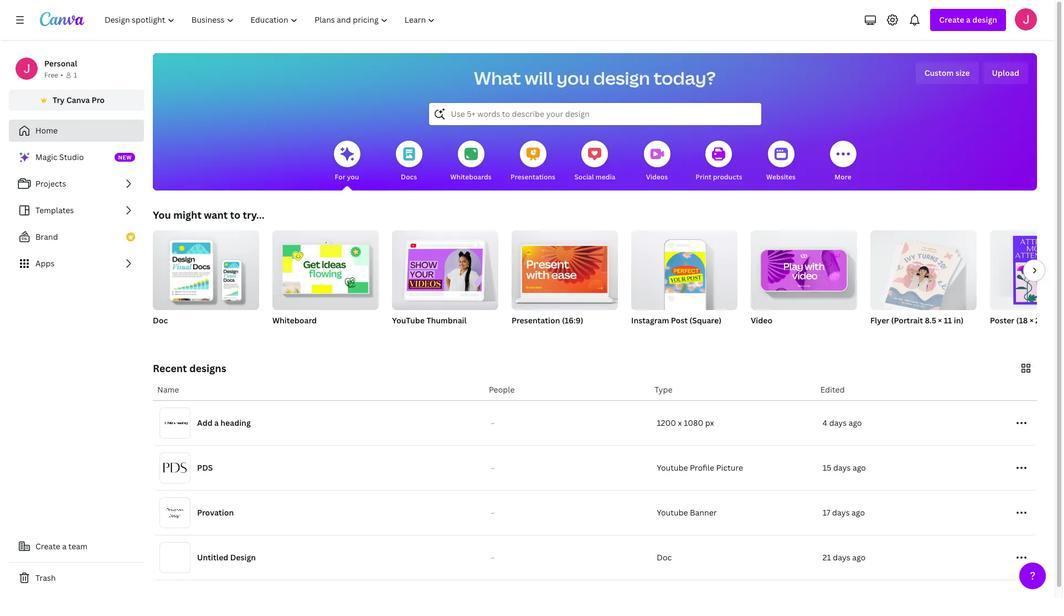 Task type: vqa. For each thing, say whether or not it's contained in the screenshot.


Task type: describe. For each thing, give the bounding box(es) containing it.
a for heading
[[214, 418, 219, 428]]

group for video group
[[751, 226, 858, 310]]

days for 21
[[833, 552, 851, 563]]

flyer (portrait 8.5 × 11 in) group
[[871, 226, 977, 340]]

a for team
[[62, 541, 67, 552]]

media
[[596, 172, 616, 182]]

banner
[[690, 508, 717, 518]]

15
[[823, 463, 832, 473]]

(18
[[1017, 315, 1029, 326]]

today?
[[654, 66, 716, 90]]

free •
[[44, 70, 63, 80]]

type
[[655, 385, 673, 395]]

presentation (16:9) group
[[512, 226, 618, 340]]

more button
[[830, 133, 857, 191]]

px inside instagram post (square) 1080 × 1080 px
[[673, 330, 681, 339]]

create a team
[[35, 541, 87, 552]]

17
[[823, 508, 831, 518]]

create a team button
[[9, 536, 144, 558]]

studio
[[59, 152, 84, 162]]

untitled design
[[197, 552, 256, 563]]

upload
[[993, 68, 1020, 78]]

social media button
[[575, 133, 616, 191]]

flyer
[[871, 315, 890, 326]]

in)
[[955, 315, 964, 326]]

social media
[[575, 172, 616, 182]]

try...
[[243, 208, 265, 222]]

create a design
[[940, 14, 998, 25]]

magic studio
[[35, 152, 84, 162]]

recent designs
[[153, 362, 226, 375]]

(16:9)
[[562, 315, 584, 326]]

days for 15
[[834, 463, 851, 473]]

templates
[[35, 205, 74, 216]]

to
[[230, 208, 241, 222]]

ago for 21 days ago
[[853, 552, 866, 563]]

personal
[[44, 58, 77, 69]]

x
[[678, 418, 682, 428]]

× inside group
[[1030, 315, 1034, 326]]

1200 x 1080 px
[[657, 418, 715, 428]]

-- for 1200 x 1080 px
[[491, 421, 495, 426]]

youtube for youtube profile picture
[[657, 463, 688, 473]]

video
[[751, 315, 773, 326]]

want
[[204, 208, 228, 222]]

Search search field
[[451, 104, 739, 125]]

group for instagram post (square) group
[[632, 226, 738, 310]]

ago for 17 days ago
[[852, 508, 866, 518]]

create a design button
[[931, 9, 1007, 31]]

thumbnail
[[427, 315, 467, 326]]

21 days ago
[[823, 552, 866, 563]]

home link
[[9, 120, 144, 142]]

17 days ago
[[823, 508, 866, 518]]

po
[[1056, 315, 1064, 326]]

1
[[74, 70, 77, 80]]

poster (18 × 24 in po
[[991, 315, 1064, 326]]

templates link
[[9, 199, 144, 222]]

will
[[525, 66, 553, 90]]

social
[[575, 172, 594, 182]]

brand link
[[9, 226, 144, 248]]

list containing magic studio
[[9, 146, 144, 275]]

group for poster (18 × 24 in portrait) group
[[991, 230, 1064, 310]]

design inside dropdown button
[[973, 14, 998, 25]]

a for design
[[967, 14, 971, 25]]

group for "whiteboard" group
[[273, 226, 379, 310]]

0 horizontal spatial design
[[594, 66, 650, 90]]

try
[[53, 95, 65, 105]]

create for create a team
[[35, 541, 60, 552]]

add a heading
[[197, 418, 251, 428]]

videos button
[[644, 133, 671, 191]]

home
[[35, 125, 58, 136]]

-- for doc
[[491, 555, 495, 561]]

(portrait
[[892, 315, 924, 326]]

instagram
[[632, 315, 670, 326]]

custom size button
[[916, 62, 979, 84]]

-- for youtube profile picture
[[491, 465, 495, 471]]

doc group
[[153, 226, 259, 340]]

2 horizontal spatial 1080
[[684, 418, 704, 428]]

presentations button
[[511, 133, 556, 191]]

size
[[956, 68, 970, 78]]

•
[[61, 70, 63, 80]]

trash
[[35, 573, 56, 583]]

whiteboard
[[273, 315, 317, 326]]

instagram post (square) group
[[632, 226, 738, 340]]

videos
[[646, 172, 668, 182]]

ago for 4 days ago
[[849, 418, 863, 428]]

products
[[714, 172, 743, 182]]

print products button
[[696, 133, 743, 191]]

instagram post (square) 1080 × 1080 px
[[632, 315, 722, 339]]

add
[[197, 418, 213, 428]]

apps link
[[9, 253, 144, 275]]

edited
[[821, 385, 845, 395]]

(square)
[[690, 315, 722, 326]]



Task type: locate. For each thing, give the bounding box(es) containing it.
1 horizontal spatial px
[[706, 418, 715, 428]]

2 vertical spatial a
[[62, 541, 67, 552]]

1 vertical spatial a
[[214, 418, 219, 428]]

youtube thumbnail group
[[392, 226, 499, 340]]

1 vertical spatial doc
[[657, 552, 672, 563]]

days right 17
[[833, 508, 850, 518]]

2 horizontal spatial ×
[[1030, 315, 1034, 326]]

poster
[[991, 315, 1015, 326]]

design up search search field
[[594, 66, 650, 90]]

provation
[[197, 508, 234, 518]]

ago right 4
[[849, 418, 863, 428]]

ago right 15
[[853, 463, 867, 473]]

8.5
[[926, 315, 937, 326]]

magic
[[35, 152, 57, 162]]

top level navigation element
[[98, 9, 445, 31]]

print products
[[696, 172, 743, 182]]

create inside button
[[35, 541, 60, 552]]

a
[[967, 14, 971, 25], [214, 418, 219, 428], [62, 541, 67, 552]]

1 -- from the top
[[491, 421, 495, 426]]

0 horizontal spatial create
[[35, 541, 60, 552]]

video group
[[751, 226, 858, 340]]

brand
[[35, 232, 58, 242]]

create for create a design
[[940, 14, 965, 25]]

free
[[44, 70, 58, 80]]

youtube left profile at the right bottom
[[657, 463, 688, 473]]

heading
[[221, 418, 251, 428]]

1080 × 1080 px button
[[632, 329, 692, 340]]

1 vertical spatial design
[[594, 66, 650, 90]]

× inside group
[[939, 315, 943, 326]]

0 vertical spatial create
[[940, 14, 965, 25]]

apps
[[35, 258, 54, 269]]

0 vertical spatial px
[[673, 330, 681, 339]]

untitled
[[197, 552, 228, 563]]

0 horizontal spatial a
[[62, 541, 67, 552]]

× down instagram
[[650, 330, 653, 339]]

in
[[1047, 315, 1054, 326]]

print
[[696, 172, 712, 182]]

canva
[[66, 95, 90, 105]]

1200
[[657, 418, 677, 428]]

doc down youtube banner in the bottom of the page
[[657, 552, 672, 563]]

days for 17
[[833, 508, 850, 518]]

0 horizontal spatial px
[[673, 330, 681, 339]]

flyer (portrait 8.5 × 11 in)
[[871, 315, 964, 326]]

docs
[[401, 172, 417, 182]]

you might want to try...
[[153, 208, 265, 222]]

group
[[153, 226, 259, 310], [273, 226, 379, 310], [392, 226, 499, 310], [512, 226, 618, 310], [632, 226, 738, 310], [751, 226, 858, 310], [871, 226, 977, 314], [991, 230, 1064, 310]]

projects
[[35, 178, 66, 189]]

a inside button
[[62, 541, 67, 552]]

designs
[[189, 362, 226, 375]]

youtube thumbnail
[[392, 315, 467, 326]]

× inside instagram post (square) 1080 × 1080 px
[[650, 330, 653, 339]]

for you button
[[334, 133, 360, 191]]

days right 21
[[833, 552, 851, 563]]

a up "size"
[[967, 14, 971, 25]]

youtube banner
[[657, 508, 717, 518]]

youtube profile picture
[[657, 463, 744, 473]]

list
[[9, 146, 144, 275]]

more
[[835, 172, 852, 182]]

1 youtube from the top
[[657, 463, 688, 473]]

0 vertical spatial doc
[[153, 315, 168, 326]]

0 vertical spatial you
[[557, 66, 590, 90]]

you right will
[[557, 66, 590, 90]]

group for doc group
[[153, 226, 259, 310]]

whiteboards button
[[451, 133, 492, 191]]

group for youtube thumbnail group
[[392, 226, 499, 310]]

you right for
[[347, 172, 359, 182]]

4
[[823, 418, 828, 428]]

1 horizontal spatial you
[[557, 66, 590, 90]]

pds
[[197, 463, 213, 473]]

poster (18 × 24 in portrait) group
[[991, 230, 1064, 340]]

px right x
[[706, 418, 715, 428]]

0 vertical spatial a
[[967, 14, 971, 25]]

docs button
[[396, 133, 422, 191]]

0 vertical spatial youtube
[[657, 463, 688, 473]]

0 horizontal spatial 1080
[[632, 330, 648, 339]]

custom size
[[925, 68, 970, 78]]

youtube left banner
[[657, 508, 688, 518]]

create left team
[[35, 541, 60, 552]]

whiteboards
[[451, 172, 492, 182]]

doc inside doc group
[[153, 315, 168, 326]]

21
[[823, 552, 832, 563]]

custom
[[925, 68, 954, 78]]

james peterson image
[[1016, 8, 1038, 30]]

youtube
[[392, 315, 425, 326]]

days for 4
[[830, 418, 847, 428]]

-- for youtube banner
[[491, 510, 495, 516]]

for
[[335, 172, 346, 182]]

pro
[[92, 95, 105, 105]]

try canva pro
[[53, 95, 105, 105]]

1 horizontal spatial ×
[[939, 315, 943, 326]]

0 horizontal spatial you
[[347, 172, 359, 182]]

doc
[[153, 315, 168, 326], [657, 552, 672, 563]]

design left james peterson image
[[973, 14, 998, 25]]

24
[[1036, 315, 1045, 326]]

a right add
[[214, 418, 219, 428]]

1 vertical spatial you
[[347, 172, 359, 182]]

group for the presentation (16:9) group
[[512, 226, 618, 310]]

11
[[945, 315, 953, 326]]

days right 15
[[834, 463, 851, 473]]

might
[[173, 208, 202, 222]]

2 youtube from the top
[[657, 508, 688, 518]]

×
[[939, 315, 943, 326], [1030, 315, 1034, 326], [650, 330, 653, 339]]

ago right 17
[[852, 508, 866, 518]]

youtube
[[657, 463, 688, 473], [657, 508, 688, 518]]

try canva pro button
[[9, 90, 144, 111]]

3 -- from the top
[[491, 510, 495, 516]]

presentation
[[512, 315, 560, 326]]

youtube for youtube banner
[[657, 508, 688, 518]]

trash link
[[9, 567, 144, 590]]

group for flyer (portrait 8.5 × 11 in) group
[[871, 226, 977, 314]]

recent
[[153, 362, 187, 375]]

ago for 15 days ago
[[853, 463, 867, 473]]

profile
[[690, 463, 715, 473]]

post
[[671, 315, 688, 326]]

new
[[118, 153, 132, 161]]

doc up 'recent'
[[153, 315, 168, 326]]

projects link
[[9, 173, 144, 195]]

ago
[[849, 418, 863, 428], [853, 463, 867, 473], [852, 508, 866, 518], [853, 552, 866, 563]]

× left 11 at the right of page
[[939, 315, 943, 326]]

you inside button
[[347, 172, 359, 182]]

you
[[557, 66, 590, 90], [347, 172, 359, 182]]

1 horizontal spatial 1080
[[655, 330, 672, 339]]

0 horizontal spatial ×
[[650, 330, 653, 339]]

15 days ago
[[823, 463, 867, 473]]

1 vertical spatial youtube
[[657, 508, 688, 518]]

create
[[940, 14, 965, 25], [35, 541, 60, 552]]

a left team
[[62, 541, 67, 552]]

presentation (16:9)
[[512, 315, 584, 326]]

× left 24
[[1030, 315, 1034, 326]]

0 vertical spatial design
[[973, 14, 998, 25]]

create up 'custom size'
[[940, 14, 965, 25]]

px down post
[[673, 330, 681, 339]]

-
[[491, 421, 493, 426], [493, 421, 495, 426], [491, 465, 493, 471], [493, 465, 495, 471], [491, 510, 493, 516], [493, 510, 495, 516], [491, 555, 493, 561], [493, 555, 495, 561]]

picture
[[717, 463, 744, 473]]

you
[[153, 208, 171, 222]]

1 horizontal spatial design
[[973, 14, 998, 25]]

what will you design today?
[[474, 66, 716, 90]]

name
[[157, 385, 179, 395]]

create inside dropdown button
[[940, 14, 965, 25]]

presentations
[[511, 172, 556, 182]]

1 vertical spatial create
[[35, 541, 60, 552]]

4 -- from the top
[[491, 555, 495, 561]]

0 horizontal spatial doc
[[153, 315, 168, 326]]

design
[[973, 14, 998, 25], [594, 66, 650, 90]]

None search field
[[429, 103, 762, 125]]

2 -- from the top
[[491, 465, 495, 471]]

1 horizontal spatial create
[[940, 14, 965, 25]]

1 vertical spatial px
[[706, 418, 715, 428]]

ago right 21
[[853, 552, 866, 563]]

people
[[489, 385, 515, 395]]

2 horizontal spatial a
[[967, 14, 971, 25]]

1 horizontal spatial doc
[[657, 552, 672, 563]]

1 horizontal spatial a
[[214, 418, 219, 428]]

for you
[[335, 172, 359, 182]]

websites button
[[767, 133, 796, 191]]

a inside dropdown button
[[967, 14, 971, 25]]

whiteboard group
[[273, 226, 379, 340]]

days right 4
[[830, 418, 847, 428]]

websites
[[767, 172, 796, 182]]

days
[[830, 418, 847, 428], [834, 463, 851, 473], [833, 508, 850, 518], [833, 552, 851, 563]]



